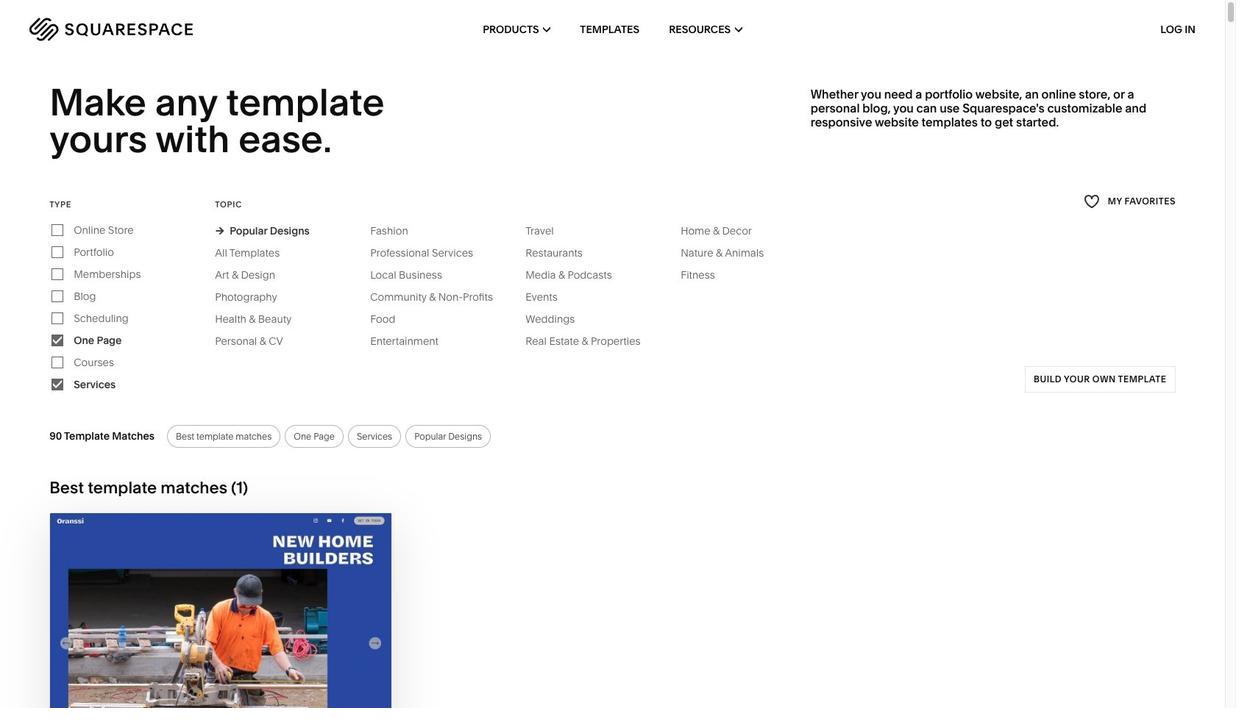 Task type: vqa. For each thing, say whether or not it's contained in the screenshot.
bottom "What"
no



Task type: locate. For each thing, give the bounding box(es) containing it.
oranssi image
[[50, 514, 392, 709]]



